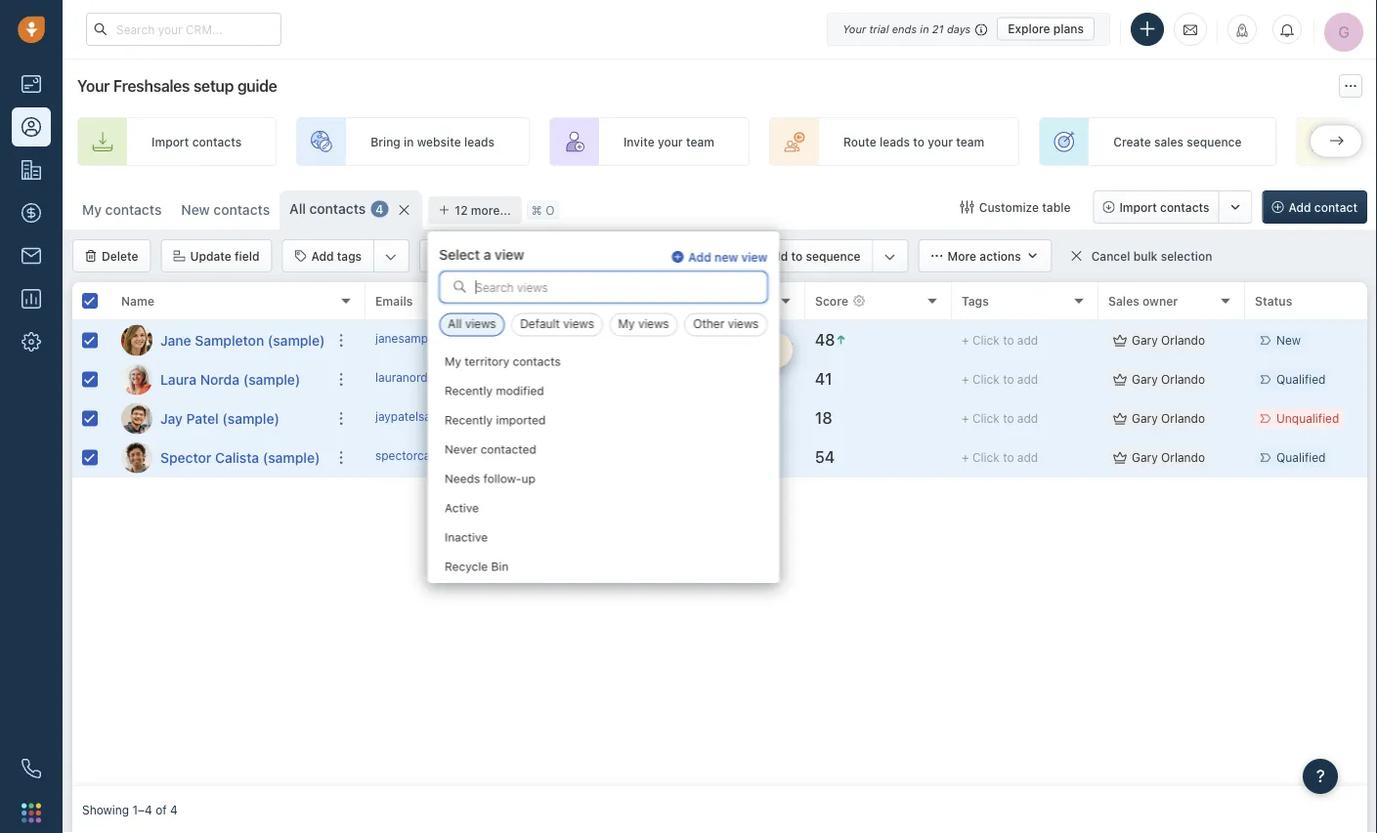 Task type: vqa. For each thing, say whether or not it's contained in the screenshot.
Route leads to your team link
yes



Task type: locate. For each thing, give the bounding box(es) containing it.
container_wx8msf4aqz5i3rn1 image left customize
[[961, 200, 974, 214]]

all
[[290, 201, 306, 217], [448, 317, 462, 331]]

j image left jane
[[121, 325, 153, 356]]

contacts down setup
[[192, 135, 242, 149]]

jaypatelsample@gmail.com
[[375, 410, 525, 424]]

view right a
[[495, 246, 524, 262]]

4 down my views "button" on the top
[[662, 344, 669, 357]]

container_wx8msf4aqz5i3rn1 image down sales
[[1114, 334, 1127, 348]]

press space to deselect this row. row up 54
[[366, 400, 1378, 439]]

your right "route"
[[928, 135, 953, 149]]

1 vertical spatial new
[[1277, 334, 1301, 347]]

all for views
[[448, 317, 462, 331]]

1 vertical spatial sequence
[[806, 249, 861, 263]]

2 horizontal spatial my
[[618, 317, 635, 331]]

press space to deselect this row. row down jay patel (sample) link
[[72, 439, 366, 478]]

press space to deselect this row. row up 18
[[366, 361, 1378, 400]]

12 more... button
[[428, 197, 522, 224]]

j image left jay on the left of the page
[[121, 403, 153, 435]]

0 vertical spatial sequence
[[1187, 135, 1242, 149]]

score
[[815, 294, 849, 308]]

(sample) down jane sampleton (sample) link
[[243, 372, 300, 388]]

views up janesampleton@gmail.com 3684932360
[[465, 317, 496, 331]]

janesampleton@gmail.com
[[375, 332, 523, 345]]

1 vertical spatial recently
[[444, 413, 492, 427]]

3 views from the left
[[638, 317, 669, 331]]

0 horizontal spatial leads
[[464, 135, 495, 149]]

all inside all views button
[[448, 317, 462, 331]]

4
[[376, 202, 384, 216], [662, 344, 669, 357], [170, 804, 178, 817]]

0 horizontal spatial all
[[290, 201, 306, 217]]

angle down image inside add to sequence group
[[884, 247, 896, 267]]

gary for 41
[[1132, 373, 1158, 387]]

bin
[[491, 560, 508, 573]]

2 qualified from the top
[[1277, 451, 1326, 465]]

your left trial
[[843, 22, 866, 35]]

sequence inside button
[[806, 249, 861, 263]]

o
[[546, 203, 555, 217]]

0 horizontal spatial sequence
[[806, 249, 861, 263]]

angle down image right tags
[[385, 247, 397, 267]]

status
[[1255, 294, 1293, 308]]

sales
[[1109, 294, 1140, 308]]

4 right all contacts link
[[376, 202, 384, 216]]

follow-
[[483, 472, 521, 485]]

bring
[[371, 135, 401, 149]]

container_wx8msf4aqz5i3rn1 image
[[1070, 249, 1084, 263], [1114, 373, 1127, 387], [1114, 412, 1127, 426], [1114, 451, 1127, 465]]

1 vertical spatial 4
[[662, 344, 669, 357]]

contacts up add tags
[[310, 201, 366, 217]]

patel
[[186, 411, 219, 427]]

0 vertical spatial in
[[920, 22, 929, 35]]

4 views from the left
[[728, 317, 759, 331]]

add left contact
[[1289, 200, 1312, 214]]

name column header
[[111, 283, 366, 322]]

(sample) right sampleton
[[268, 332, 325, 349]]

+ for 18
[[962, 412, 969, 426]]

view right new
[[741, 250, 768, 264]]

in right bring
[[404, 135, 414, 149]]

recycle
[[444, 560, 487, 573]]

add right new
[[766, 249, 788, 263]]

1 horizontal spatial angle down image
[[884, 247, 896, 267]]

⌘ o
[[532, 203, 555, 217]]

1 j image from the top
[[121, 325, 153, 356]]

row group containing 48
[[366, 322, 1378, 478]]

your
[[658, 135, 683, 149], [928, 135, 953, 149]]

4 right of
[[170, 804, 178, 817]]

jay patel (sample) link
[[160, 409, 280, 429]]

import inside button
[[1120, 200, 1157, 214]]

leads right website on the left
[[464, 135, 495, 149]]

import up bulk
[[1120, 200, 1157, 214]]

1 horizontal spatial import
[[1120, 200, 1157, 214]]

1 horizontal spatial your
[[843, 22, 866, 35]]

leads right "route"
[[880, 135, 910, 149]]

2 team from the left
[[956, 135, 985, 149]]

+ for 54
[[962, 451, 969, 465]]

views up selected.
[[728, 317, 759, 331]]

1 horizontal spatial team
[[956, 135, 985, 149]]

sms
[[688, 249, 714, 263]]

0 vertical spatial import
[[152, 135, 189, 149]]

0 vertical spatial 4
[[376, 202, 384, 216]]

+
[[962, 334, 969, 347], [962, 373, 969, 387], [522, 410, 529, 424], [962, 412, 969, 426], [962, 451, 969, 465]]

angle down image left more
[[884, 247, 896, 267]]

1 qualified from the top
[[1277, 373, 1326, 387]]

sequence up score
[[806, 249, 861, 263]]

0 horizontal spatial your
[[77, 77, 110, 95]]

recently
[[444, 384, 492, 397], [444, 413, 492, 427]]

1 horizontal spatial your
[[928, 135, 953, 149]]

0 vertical spatial my
[[82, 202, 102, 218]]

2 views from the left
[[563, 317, 594, 331]]

1 vertical spatial your
[[77, 77, 110, 95]]

view
[[495, 246, 524, 262], [741, 250, 768, 264]]

(sample)
[[268, 332, 325, 349], [243, 372, 300, 388], [222, 411, 280, 427], [263, 450, 320, 466]]

imported
[[495, 413, 545, 427]]

2 vertical spatial 4
[[170, 804, 178, 817]]

import contacts inside button
[[1120, 200, 1210, 214]]

in left 21
[[920, 22, 929, 35]]

invite
[[624, 135, 655, 149]]

create sales sequence link
[[1039, 117, 1277, 166]]

contacts
[[192, 135, 242, 149], [1161, 200, 1210, 214], [310, 201, 366, 217], [105, 202, 162, 218], [214, 202, 270, 218], [673, 344, 721, 357], [512, 354, 560, 368]]

3 gary from the top
[[1132, 412, 1158, 426]]

1 recently from the top
[[444, 384, 492, 397]]

4 gary orlando from the top
[[1132, 451, 1205, 465]]

next
[[669, 294, 695, 308]]

row group
[[72, 322, 366, 478], [366, 322, 1378, 478]]

contacts up selection at the top right of page
[[1161, 200, 1210, 214]]

1 vertical spatial in
[[404, 135, 414, 149]]

press space to deselect this row. row
[[72, 322, 366, 361], [366, 322, 1378, 361], [72, 361, 366, 400], [366, 361, 1378, 400], [72, 400, 366, 439], [366, 400, 1378, 439], [72, 439, 366, 478], [366, 439, 1378, 478]]

import down your freshsales setup guide
[[152, 135, 189, 149]]

recently up never
[[444, 413, 492, 427]]

name
[[121, 294, 154, 308]]

explore plans link
[[997, 17, 1095, 41]]

other views button
[[684, 313, 768, 337]]

1 horizontal spatial import contacts
[[1120, 200, 1210, 214]]

add task button
[[419, 240, 511, 273]]

press space to deselect this row. row containing 18
[[366, 400, 1378, 439]]

orlando
[[1162, 334, 1205, 347], [1162, 373, 1205, 387], [1162, 412, 1205, 426], [1162, 451, 1205, 465]]

views for other views
[[728, 317, 759, 331]]

cancel bulk selection
[[1092, 250, 1213, 263]]

press space to deselect this row. row up the jay patel (sample)
[[72, 361, 366, 400]]

bulk sms
[[660, 249, 714, 263]]

gary orlando for 18
[[1132, 412, 1205, 426]]

import contacts down setup
[[152, 135, 242, 149]]

recently up jaypatelsample@gmail.com
[[444, 384, 492, 397]]

all contacts link
[[290, 199, 366, 219]]

gary orlando
[[1132, 334, 1205, 347], [1132, 373, 1205, 387], [1132, 412, 1205, 426], [1132, 451, 1205, 465]]

container_wx8msf4aqz5i3rn1 image down the my views on the left top of the page
[[669, 334, 682, 348]]

2 gary from the top
[[1132, 373, 1158, 387]]

add
[[1018, 334, 1038, 347], [1018, 373, 1038, 387], [578, 410, 599, 424], [1018, 412, 1038, 426], [1018, 451, 1038, 465]]

my down search views search box
[[618, 317, 635, 331]]

recycle bin
[[444, 560, 508, 573]]

create
[[1114, 135, 1151, 149]]

your
[[843, 22, 866, 35], [77, 77, 110, 95]]

0 vertical spatial new
[[181, 202, 210, 218]]

all views
[[448, 317, 496, 331]]

jay patel (sample)
[[160, 411, 280, 427]]

2 your from the left
[[928, 135, 953, 149]]

press space to deselect this row. row down score
[[366, 322, 1378, 361]]

2 vertical spatial my
[[444, 354, 461, 368]]

press space to deselect this row. row down norda
[[72, 400, 366, 439]]

my up lauranordasample@gmail.com
[[444, 354, 461, 368]]

contacts inside grid
[[673, 344, 721, 357]]

0 horizontal spatial in
[[404, 135, 414, 149]]

click for 54
[[973, 451, 1000, 465]]

views
[[465, 317, 496, 331], [563, 317, 594, 331], [638, 317, 669, 331], [728, 317, 759, 331]]

0 horizontal spatial import contacts
[[152, 135, 242, 149]]

1 vertical spatial import contacts
[[1120, 200, 1210, 214]]

1 horizontal spatial new
[[1277, 334, 1301, 347]]

2 orlando from the top
[[1162, 373, 1205, 387]]

2 j image from the top
[[121, 403, 153, 435]]

other
[[693, 317, 725, 331]]

my contacts button
[[72, 191, 171, 230], [82, 202, 162, 218]]

0 vertical spatial import contacts
[[152, 135, 242, 149]]

grid
[[72, 283, 1378, 787]]

1 horizontal spatial leads
[[880, 135, 910, 149]]

4167348672 link
[[522, 369, 593, 390]]

container_wx8msf4aqz5i3rn1 image
[[961, 200, 974, 214], [669, 334, 682, 348], [1114, 334, 1127, 348]]

l image
[[121, 364, 153, 395]]

add for add contact
[[1289, 200, 1312, 214]]

1 horizontal spatial my
[[444, 354, 461, 368]]

1 horizontal spatial container_wx8msf4aqz5i3rn1 image
[[961, 200, 974, 214]]

new down status at the top right
[[1277, 334, 1301, 347]]

my up delete button
[[82, 202, 102, 218]]

⌘
[[532, 203, 542, 217]]

press space to deselect this row. row down 18
[[366, 439, 1378, 478]]

angle down image for add to sequence
[[884, 247, 896, 267]]

1 vertical spatial all
[[448, 317, 462, 331]]

phone image
[[22, 760, 41, 779]]

select
[[439, 246, 480, 262]]

2 gary orlando from the top
[[1132, 373, 1205, 387]]

import contacts up cancel bulk selection
[[1120, 200, 1210, 214]]

contacts down other
[[673, 344, 721, 357]]

your trial ends in 21 days
[[843, 22, 971, 35]]

1 horizontal spatial 4
[[376, 202, 384, 216]]

field
[[235, 249, 260, 263]]

container_wx8msf4aqz5i3rn1 image for 54
[[1114, 451, 1127, 465]]

team up customize
[[956, 135, 985, 149]]

new up update
[[181, 202, 210, 218]]

0 horizontal spatial my
[[82, 202, 102, 218]]

0 vertical spatial recently
[[444, 384, 492, 397]]

qualified up 'unqualified'
[[1277, 373, 1326, 387]]

import for import contacts link
[[152, 135, 189, 149]]

0 vertical spatial j image
[[121, 325, 153, 356]]

3 orlando from the top
[[1162, 412, 1205, 426]]

add left new
[[689, 250, 712, 264]]

your right the invite
[[658, 135, 683, 149]]

all up janesampleton@gmail.com
[[448, 317, 462, 331]]

1 views from the left
[[465, 317, 496, 331]]

1 row group from the left
[[72, 322, 366, 478]]

team right the invite
[[686, 135, 715, 149]]

3 + click to add from the top
[[962, 412, 1038, 426]]

3 gary orlando from the top
[[1132, 412, 1205, 426]]

4 orlando from the top
[[1162, 451, 1205, 465]]

my inside "button"
[[618, 317, 635, 331]]

4 + click to add from the top
[[962, 451, 1038, 465]]

more...
[[471, 203, 511, 217]]

trial
[[869, 22, 889, 35]]

views up 3684932360
[[563, 317, 594, 331]]

1–4
[[132, 804, 152, 817]]

+ click to add for 41
[[962, 373, 1038, 387]]

1 vertical spatial import
[[1120, 200, 1157, 214]]

recently for recently imported
[[444, 413, 492, 427]]

qualified
[[1277, 373, 1326, 387], [1277, 451, 1326, 465]]

1 your from the left
[[658, 135, 683, 149]]

views down next
[[638, 317, 669, 331]]

1 horizontal spatial in
[[920, 22, 929, 35]]

2 recently from the top
[[444, 413, 492, 427]]

your freshsales setup guide
[[77, 77, 277, 95]]

email image
[[1184, 21, 1198, 37]]

all up add tags button
[[290, 201, 306, 217]]

your left freshsales
[[77, 77, 110, 95]]

actions
[[980, 249, 1021, 263]]

1 horizontal spatial view
[[741, 250, 768, 264]]

2 horizontal spatial container_wx8msf4aqz5i3rn1 image
[[1114, 334, 1127, 348]]

(sample) right calista
[[263, 450, 320, 466]]

new inside press space to deselect this row. row
[[1277, 334, 1301, 347]]

0 horizontal spatial angle down image
[[385, 247, 397, 267]]

1 orlando from the top
[[1162, 334, 1205, 347]]

0 vertical spatial your
[[843, 22, 866, 35]]

0 horizontal spatial view
[[495, 246, 524, 262]]

view for add new view
[[741, 250, 768, 264]]

+ click to add
[[962, 334, 1038, 347], [962, 373, 1038, 387], [962, 412, 1038, 426], [962, 451, 1038, 465]]

sequence right sales
[[1187, 135, 1242, 149]]

18
[[815, 409, 833, 428]]

import contacts group
[[1093, 191, 1253, 224]]

0 horizontal spatial team
[[686, 135, 715, 149]]

1 horizontal spatial all
[[448, 317, 462, 331]]

new for new
[[1277, 334, 1301, 347]]

add for 41
[[1018, 373, 1038, 387]]

spector
[[160, 450, 211, 466]]

my for my contacts
[[82, 202, 102, 218]]

0 horizontal spatial your
[[658, 135, 683, 149]]

angle down image inside add tags group
[[385, 247, 397, 267]]

0 horizontal spatial import
[[152, 135, 189, 149]]

4 gary from the top
[[1132, 451, 1158, 465]]

0 vertical spatial qualified
[[1277, 373, 1326, 387]]

update field
[[190, 249, 260, 263]]

cancel
[[1092, 250, 1131, 263]]

add left "task"
[[449, 249, 471, 263]]

(sample) up spector calista (sample)
[[222, 411, 280, 427]]

1 angle down image from the left
[[385, 247, 397, 267]]

2 row group from the left
[[366, 322, 1378, 478]]

bring in website leads
[[371, 135, 495, 149]]

+ for 41
[[962, 373, 969, 387]]

Search your CRM... text field
[[86, 13, 282, 46]]

new contacts button
[[171, 191, 280, 230], [181, 202, 270, 218]]

2 + click to add from the top
[[962, 373, 1038, 387]]

angle down image
[[385, 247, 397, 267], [884, 247, 896, 267]]

j image
[[121, 325, 153, 356], [121, 403, 153, 435]]

1 vertical spatial qualified
[[1277, 451, 1326, 465]]

your for your trial ends in 21 days
[[843, 22, 866, 35]]

press space to deselect this row. row up norda
[[72, 322, 366, 361]]

0 horizontal spatial new
[[181, 202, 210, 218]]

leads
[[464, 135, 495, 149], [880, 135, 910, 149]]

1 horizontal spatial sequence
[[1187, 135, 1242, 149]]

add for 18
[[1018, 412, 1038, 426]]

qualified down 'unqualified'
[[1277, 451, 1326, 465]]

search image
[[453, 280, 467, 294]]

12
[[455, 203, 468, 217]]

import
[[152, 135, 189, 149], [1120, 200, 1157, 214]]

contacts up the 4167348672
[[512, 354, 560, 368]]

selected.
[[724, 344, 775, 357]]

create sales sequence
[[1114, 135, 1242, 149]]

0 vertical spatial all
[[290, 201, 306, 217]]

import contacts for import contacts link
[[152, 135, 242, 149]]

1 vertical spatial j image
[[121, 403, 153, 435]]

new
[[181, 202, 210, 218], [1277, 334, 1301, 347]]

1 vertical spatial my
[[618, 317, 635, 331]]

work
[[522, 294, 552, 308]]

route leads to your team link
[[769, 117, 1020, 166]]

12 more...
[[455, 203, 511, 217]]

your for your freshsales setup guide
[[77, 77, 110, 95]]

of
[[156, 804, 167, 817]]

add left tags
[[311, 249, 334, 263]]

2 angle down image from the left
[[884, 247, 896, 267]]

to
[[913, 135, 925, 149], [791, 249, 803, 263], [1003, 334, 1014, 347], [1003, 373, 1014, 387], [563, 410, 574, 424], [1003, 412, 1014, 426], [1003, 451, 1014, 465]]

2 leads from the left
[[880, 135, 910, 149]]



Task type: describe. For each thing, give the bounding box(es) containing it.
Search views search field
[[440, 272, 767, 303]]

route
[[844, 135, 877, 149]]

explore plans
[[1008, 22, 1084, 36]]

sampleton
[[195, 332, 264, 349]]

2 horizontal spatial 4
[[662, 344, 669, 357]]

my for my territory contacts
[[444, 354, 461, 368]]

laura norda (sample)
[[160, 372, 300, 388]]

orlando for 18
[[1162, 412, 1205, 426]]

delete button
[[72, 240, 151, 273]]

emails
[[375, 294, 413, 308]]

lauranordasample@gmail.com
[[375, 371, 541, 385]]

views for default views
[[563, 317, 594, 331]]

route leads to your team
[[844, 135, 985, 149]]

contacts inside button
[[1161, 200, 1210, 214]]

press space to deselect this row. row containing spector calista (sample)
[[72, 439, 366, 478]]

to inside button
[[791, 249, 803, 263]]

row group containing jane sampleton (sample)
[[72, 322, 366, 478]]

s image
[[121, 442, 153, 474]]

territory
[[464, 354, 509, 368]]

3684945781
[[522, 449, 594, 463]]

gary orlando for 41
[[1132, 373, 1205, 387]]

press space to deselect this row. row containing 48
[[366, 322, 1378, 361]]

add to sequence
[[766, 249, 861, 263]]

1 team from the left
[[686, 135, 715, 149]]

add to sequence group
[[736, 240, 909, 273]]

website
[[417, 135, 461, 149]]

add contact
[[1289, 200, 1358, 214]]

click for 41
[[973, 373, 1000, 387]]

+ click to add for 18
[[962, 412, 1038, 426]]

1 + click to add from the top
[[962, 334, 1038, 347]]

invite your team
[[624, 135, 715, 149]]

all for contacts
[[290, 201, 306, 217]]

my views button
[[610, 313, 678, 337]]

freshsales
[[113, 77, 190, 95]]

new for new contacts
[[181, 202, 210, 218]]

owner
[[1143, 294, 1178, 308]]

default views button
[[511, 313, 603, 337]]

more
[[948, 249, 977, 263]]

bulk sms button
[[631, 240, 727, 273]]

your inside route leads to your team link
[[928, 135, 953, 149]]

(sample) for jane sampleton (sample)
[[268, 332, 325, 349]]

my territory contacts
[[444, 354, 560, 368]]

add tags button
[[283, 241, 374, 272]]

table
[[1042, 200, 1071, 214]]

jay
[[160, 411, 183, 427]]

add for add task
[[449, 249, 471, 263]]

j image for jay patel (sample)
[[121, 403, 153, 435]]

showing 1–4 of 4
[[82, 804, 178, 817]]

41
[[815, 370, 832, 389]]

21
[[933, 22, 944, 35]]

spectorcalista@gmail.com
[[375, 449, 521, 463]]

press space to deselect this row. row containing 41
[[366, 361, 1378, 400]]

import contacts link
[[77, 117, 277, 166]]

my for my views
[[618, 317, 635, 331]]

laura
[[160, 372, 197, 388]]

delete
[[102, 249, 138, 263]]

setup
[[193, 77, 234, 95]]

jaypatelsample@gmail.com + click to add
[[375, 410, 599, 424]]

add tags
[[311, 249, 362, 263]]

add contact button
[[1263, 191, 1368, 224]]

recently for recently modified
[[444, 384, 492, 397]]

new
[[715, 250, 738, 264]]

name row
[[72, 283, 366, 322]]

contacts up the "delete"
[[105, 202, 162, 218]]

showing
[[82, 804, 129, 817]]

1 leads from the left
[[464, 135, 495, 149]]

my contacts
[[82, 202, 162, 218]]

import for import contacts button
[[1120, 200, 1157, 214]]

tags
[[337, 249, 362, 263]]

(sample) for laura norda (sample)
[[243, 372, 300, 388]]

4 contacts selected.
[[662, 344, 775, 357]]

orlando for 41
[[1162, 373, 1205, 387]]

guide
[[237, 77, 277, 95]]

days
[[947, 22, 971, 35]]

1 gary orlando from the top
[[1132, 334, 1205, 347]]

qualified for 41
[[1277, 373, 1326, 387]]

container_wx8msf4aqz5i3rn1 image for 18
[[1114, 412, 1127, 426]]

sequence for add to sequence
[[806, 249, 861, 263]]

never
[[444, 442, 477, 456]]

default
[[520, 317, 560, 331]]

recently imported
[[444, 413, 545, 427]]

all contacts 4
[[290, 201, 384, 217]]

4167348672
[[522, 371, 593, 385]]

jane sampleton (sample) link
[[160, 331, 325, 350]]

(sample) for jay patel (sample)
[[222, 411, 280, 427]]

modified
[[495, 384, 544, 397]]

add for add tags
[[311, 249, 334, 263]]

gary orlando for 54
[[1132, 451, 1205, 465]]

view for select a view
[[495, 246, 524, 262]]

grid containing 48
[[72, 283, 1378, 787]]

+ click to add for 54
[[962, 451, 1038, 465]]

press space to deselect this row. row containing laura norda (sample)
[[72, 361, 366, 400]]

(sample) for spector calista (sample)
[[263, 450, 320, 466]]

my views
[[618, 317, 669, 331]]

views for my views
[[638, 317, 669, 331]]

views for all views
[[465, 317, 496, 331]]

import contacts for import contacts button
[[1120, 200, 1210, 214]]

a
[[484, 246, 491, 262]]

gary for 54
[[1132, 451, 1158, 465]]

press space to deselect this row. row containing 54
[[366, 439, 1378, 478]]

selection
[[1161, 250, 1213, 263]]

customize table button
[[948, 191, 1084, 224]]

jaypatelsample@gmail.com link
[[375, 409, 525, 429]]

j image for jane sampleton (sample)
[[121, 325, 153, 356]]

container_wx8msf4aqz5i3rn1 image inside customize table button
[[961, 200, 974, 214]]

bulk
[[1134, 250, 1158, 263]]

inactive
[[444, 530, 487, 544]]

more actions button
[[919, 240, 1053, 273]]

gary for 18
[[1132, 412, 1158, 426]]

sales
[[1155, 135, 1184, 149]]

all views button
[[439, 313, 505, 337]]

add for add new view
[[689, 250, 712, 264]]

add new view
[[689, 250, 768, 264]]

needs follow-up
[[444, 472, 535, 485]]

your inside invite your team link
[[658, 135, 683, 149]]

laura norda (sample) link
[[160, 370, 300, 390]]

click for 18
[[973, 412, 1000, 426]]

container_wx8msf4aqz5i3rn1 image for 41
[[1114, 373, 1127, 387]]

norda
[[200, 372, 240, 388]]

press space to deselect this row. row containing jane sampleton (sample)
[[72, 322, 366, 361]]

3684945781 link
[[522, 448, 594, 468]]

next activity
[[669, 294, 741, 308]]

contacts up field
[[214, 202, 270, 218]]

1 gary from the top
[[1132, 334, 1158, 347]]

add for add to sequence
[[766, 249, 788, 263]]

0 horizontal spatial container_wx8msf4aqz5i3rn1 image
[[669, 334, 682, 348]]

spector calista (sample) link
[[160, 448, 320, 468]]

jane
[[160, 332, 191, 349]]

add to sequence button
[[737, 241, 873, 272]]

3684932360
[[522, 332, 596, 345]]

press space to deselect this row. row containing jay patel (sample)
[[72, 400, 366, 439]]

phone element
[[12, 750, 51, 789]]

48
[[815, 331, 835, 350]]

plans
[[1054, 22, 1084, 36]]

task
[[475, 249, 499, 263]]

activity
[[699, 294, 741, 308]]

0 horizontal spatial 4
[[170, 804, 178, 817]]

add for 54
[[1018, 451, 1038, 465]]

qualified for 54
[[1277, 451, 1326, 465]]

add tags group
[[282, 240, 410, 273]]

up
[[521, 472, 535, 485]]

sequence for create sales sequence
[[1187, 135, 1242, 149]]

spectorcalista@gmail.com 3684945781
[[375, 449, 594, 463]]

in inside the bring in website leads link
[[404, 135, 414, 149]]

other views
[[693, 317, 759, 331]]

freshworks switcher image
[[22, 804, 41, 823]]

never contacted
[[444, 442, 536, 456]]

orlando for 54
[[1162, 451, 1205, 465]]

angle down image for add tags
[[385, 247, 397, 267]]

select a view
[[439, 246, 524, 262]]

more actions
[[948, 249, 1021, 263]]

4 inside all contacts 4
[[376, 202, 384, 216]]



